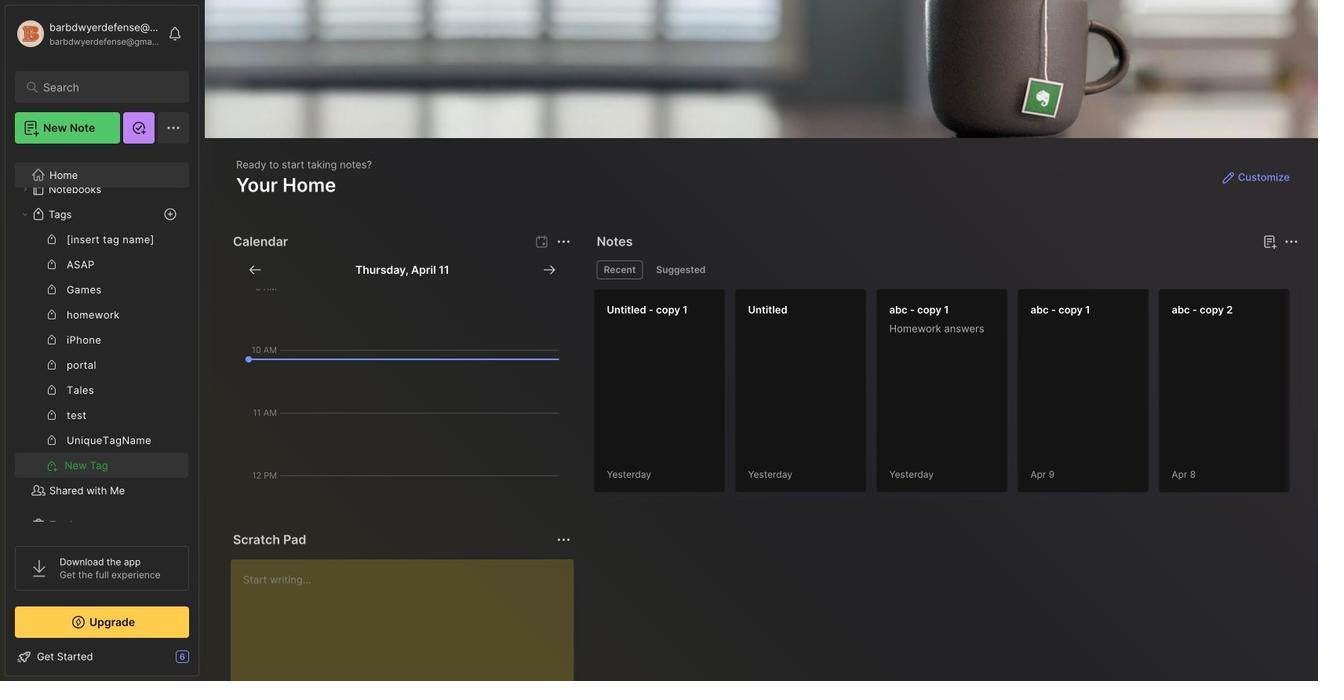 Task type: locate. For each thing, give the bounding box(es) containing it.
More actions field
[[553, 231, 575, 253], [553, 529, 575, 551]]

click to collapse image
[[198, 652, 210, 671]]

None search field
[[43, 78, 168, 97]]

1 horizontal spatial tab
[[649, 261, 713, 279]]

group
[[15, 227, 188, 478]]

0 vertical spatial more actions image
[[555, 232, 573, 251]]

1 tab from the left
[[597, 261, 643, 279]]

0 horizontal spatial tab
[[597, 261, 643, 279]]

1 vertical spatial more actions field
[[553, 529, 575, 551]]

2 more actions image from the top
[[555, 531, 573, 549]]

0 vertical spatial more actions field
[[553, 231, 575, 253]]

expand tags image
[[20, 210, 30, 219]]

Start writing… text field
[[243, 560, 573, 681]]

Search text field
[[43, 80, 168, 95]]

1 vertical spatial more actions image
[[555, 531, 573, 549]]

1 more actions field from the top
[[553, 231, 575, 253]]

tab
[[597, 261, 643, 279], [649, 261, 713, 279]]

1 more actions image from the top
[[555, 232, 573, 251]]

tree inside main element
[[5, 42, 199, 547]]

tree
[[5, 42, 199, 547]]

row group
[[594, 289, 1318, 502]]

more actions image
[[555, 232, 573, 251], [555, 531, 573, 549]]

none search field inside main element
[[43, 78, 168, 97]]

more actions image for second more actions field from the bottom of the page
[[555, 232, 573, 251]]

tab list
[[597, 261, 1296, 279]]



Task type: describe. For each thing, give the bounding box(es) containing it.
2 tab from the left
[[649, 261, 713, 279]]

Help and Learning task checklist field
[[5, 644, 199, 669]]

group inside tree
[[15, 227, 188, 478]]

Choose date to view field
[[355, 262, 449, 278]]

2 more actions field from the top
[[553, 529, 575, 551]]

more actions image for second more actions field
[[555, 531, 573, 549]]

Account field
[[15, 18, 160, 49]]

main element
[[0, 0, 204, 681]]

expand notebooks image
[[20, 184, 30, 194]]



Task type: vqa. For each thing, say whether or not it's contained in the screenshot.
the Help and Learning task checklist field
yes



